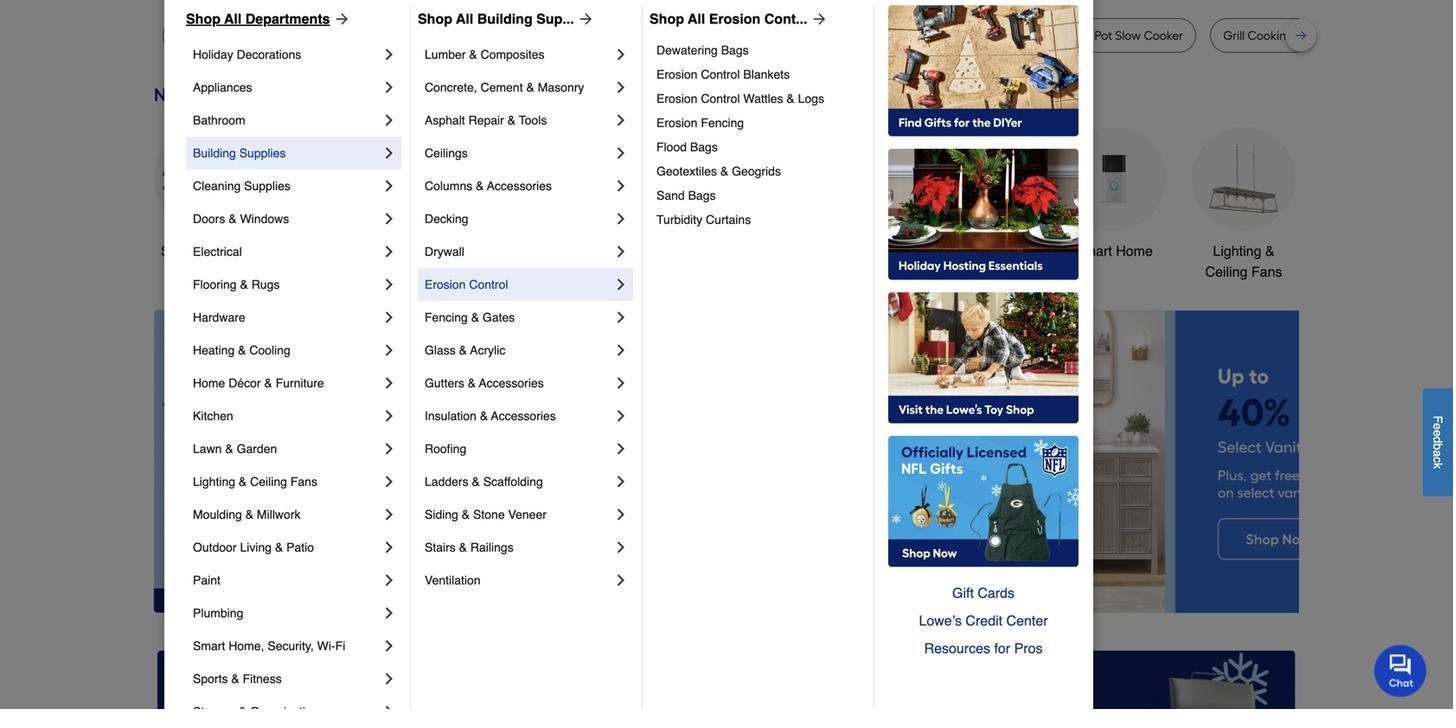 Task type: describe. For each thing, give the bounding box(es) containing it.
smart for smart home, security, wi-fi
[[193, 639, 225, 653]]

tools inside outdoor tools & equipment
[[859, 243, 891, 259]]

f e e d b a c k button
[[1423, 388, 1453, 497]]

garden
[[237, 442, 277, 456]]

control for wattles
[[701, 92, 740, 106]]

all for departments
[[224, 11, 242, 27]]

1 horizontal spatial bathroom
[[954, 243, 1014, 259]]

visit the lowe's toy shop. image
[[888, 292, 1079, 424]]

lowe's credit center link
[[888, 607, 1079, 635]]

get up to 2 free select tools or batteries when you buy 1 with select purchases. image
[[157, 651, 518, 709]]

smart home, security, wi-fi
[[193, 639, 345, 653]]

f
[[1431, 416, 1445, 423]]

bags for sand bags
[[688, 189, 716, 202]]

c
[[1431, 457, 1445, 463]]

columns & accessories
[[425, 179, 552, 193]]

millwork
[[257, 508, 301, 522]]

geotextiles & geogrids
[[657, 164, 781, 178]]

chevron right image for glass & acrylic
[[612, 342, 630, 359]]

resources for pros
[[924, 641, 1043, 657]]

shop all departments
[[186, 11, 330, 27]]

chevron right image for lumber & composites
[[612, 46, 630, 63]]

holiday
[[193, 48, 233, 61]]

grate
[[1297, 28, 1328, 43]]

chevron right image for home décor & furniture
[[381, 375, 398, 392]]

deals
[[215, 243, 251, 259]]

heating & cooling
[[193, 343, 291, 357]]

sand bags link
[[657, 183, 862, 208]]

siding & stone veneer link
[[425, 498, 612, 531]]

decking
[[425, 212, 468, 226]]

sports & fitness link
[[193, 663, 381, 695]]

chevron right image for plumbing
[[381, 605, 398, 622]]

supplies for building supplies
[[239, 146, 286, 160]]

shop all deals link
[[154, 127, 258, 262]]

chevron right image for stairs & railings
[[612, 539, 630, 556]]

chevron right image for bathroom
[[381, 112, 398, 129]]

cleaning supplies
[[193, 179, 291, 193]]

scaffolding
[[483, 475, 543, 489]]

appliances link
[[193, 71, 381, 104]]

chevron right image for insulation & accessories
[[612, 407, 630, 425]]

pot for instant pot
[[1002, 28, 1020, 43]]

crock pot cooking pot
[[798, 28, 921, 43]]

dewatering bags
[[657, 43, 749, 57]]

& inside outdoor tools & equipment
[[895, 243, 904, 259]]

arrow right image for shop all building sup...
[[574, 10, 595, 28]]

1 horizontal spatial tools
[[519, 113, 547, 127]]

holiday hosting essentials. image
[[888, 149, 1079, 280]]

ladders
[[425, 475, 468, 489]]

roofing
[[425, 442, 466, 456]]

all for building
[[456, 11, 473, 27]]

holiday decorations
[[193, 48, 301, 61]]

k
[[1431, 463, 1445, 469]]

fans inside lighting & ceiling fans
[[1252, 264, 1282, 280]]

up to 35 percent off select small appliances. image
[[546, 651, 907, 709]]

security,
[[268, 639, 314, 653]]

chevron right image for lighting & ceiling fans
[[381, 473, 398, 490]]

instant
[[961, 28, 999, 43]]

accessories for columns & accessories
[[487, 179, 552, 193]]

resources
[[924, 641, 990, 657]]

smart home link
[[1062, 127, 1166, 262]]

roofing link
[[425, 432, 612, 465]]

home,
[[229, 639, 264, 653]]

lowe's credit center
[[919, 613, 1048, 629]]

flood bags
[[657, 140, 718, 154]]

paint link
[[193, 564, 381, 597]]

pot for crock pot slow cooker
[[1095, 28, 1112, 43]]

cement
[[481, 80, 523, 94]]

gates
[[483, 311, 515, 324]]

chat invite button image
[[1374, 645, 1427, 697]]

countertop
[[580, 28, 643, 43]]

d
[[1431, 437, 1445, 443]]

chevron right image for holiday decorations
[[381, 46, 398, 63]]

chevron right image for sports & fitness
[[381, 670, 398, 688]]

fencing & gates link
[[425, 301, 612, 334]]

moulding & millwork link
[[193, 498, 381, 531]]

veneer
[[508, 508, 547, 522]]

erosion down "recommended searches for you" heading
[[709, 11, 761, 27]]

1 vertical spatial lighting
[[193, 475, 235, 489]]

windows
[[240, 212, 289, 226]]

rugs
[[251, 278, 280, 292]]

1 vertical spatial building
[[193, 146, 236, 160]]

lighting inside lighting & ceiling fans
[[1213, 243, 1262, 259]]

new deals every day during 25 days of deals image
[[154, 80, 1299, 109]]

columns & accessories link
[[425, 170, 612, 202]]

blankets
[[743, 67, 790, 81]]

gutters & accessories link
[[425, 367, 612, 400]]

fencing inside 'fencing & gates' link
[[425, 311, 468, 324]]

hardware link
[[193, 301, 381, 334]]

kitchen
[[193, 409, 233, 423]]

up to 30 percent off select grills and accessories. image
[[935, 651, 1296, 709]]

lumber & composites
[[425, 48, 545, 61]]

flood bags link
[[657, 135, 862, 159]]

outdoor for outdoor tools & equipment
[[805, 243, 855, 259]]

home décor & furniture
[[193, 376, 324, 390]]

hardware
[[193, 311, 245, 324]]

resources for pros link
[[888, 635, 1079, 663]]

supplies for cleaning supplies
[[244, 179, 291, 193]]

sand
[[657, 189, 685, 202]]

concrete,
[[425, 80, 477, 94]]

2 cooker from the left
[[1144, 28, 1183, 43]]

cooling
[[249, 343, 291, 357]]

erosion control blankets
[[657, 67, 790, 81]]

cleaning supplies link
[[193, 170, 381, 202]]

1 horizontal spatial bathroom link
[[932, 127, 1036, 262]]

0 horizontal spatial ceiling
[[250, 475, 287, 489]]

curtains
[[706, 213, 751, 227]]

crock for crock pot cooking pot
[[798, 28, 831, 43]]

home inside "link"
[[1116, 243, 1153, 259]]

0 horizontal spatial lighting & ceiling fans link
[[193, 465, 381, 498]]

appliances
[[193, 80, 252, 94]]

cards
[[978, 585, 1015, 601]]

logs
[[798, 92, 824, 106]]

chevron right image for paint
[[381, 572, 398, 589]]

decorations for christmas
[[558, 264, 632, 280]]

insulation
[[425, 409, 477, 423]]

shop for shop all building sup...
[[418, 11, 452, 27]]

a
[[1431, 450, 1445, 457]]

find gifts for the diyer. image
[[888, 5, 1079, 137]]

shop all building sup... link
[[418, 9, 595, 29]]

2 vertical spatial control
[[469, 278, 508, 292]]

officially licensed n f l gifts. shop now. image
[[888, 436, 1079, 567]]

chevron right image for fencing & gates
[[612, 309, 630, 326]]

2 slow from the left
[[1115, 28, 1141, 43]]

1 cooking from the left
[[854, 28, 901, 43]]

chevron right image for ventilation
[[612, 572, 630, 589]]

chevron right image for heating & cooling
[[381, 342, 398, 359]]

fencing inside the erosion fencing link
[[701, 116, 744, 130]]

arrow right image for shop all departments
[[330, 10, 351, 28]]

glass & acrylic link
[[425, 334, 612, 367]]

asphalt
[[425, 113, 465, 127]]

columns
[[425, 179, 472, 193]]

microwave countertop
[[517, 28, 643, 43]]

chevron right image for concrete, cement & masonry
[[612, 79, 630, 96]]

arrow right image inside the "shop all erosion cont..." link
[[807, 10, 828, 28]]

cleaning
[[193, 179, 241, 193]]

chevron right image for kitchen
[[381, 407, 398, 425]]

shop for shop all erosion cont...
[[650, 11, 684, 27]]

grill cooking grate & warming rack
[[1223, 28, 1424, 43]]

1 vertical spatial arrow right image
[[1267, 461, 1285, 479]]



Task type: vqa. For each thing, say whether or not it's contained in the screenshot.
Sign In BUTTON
no



Task type: locate. For each thing, give the bounding box(es) containing it.
erosion down drywall
[[425, 278, 466, 292]]

repair
[[468, 113, 504, 127]]

chevron right image for appliances
[[381, 79, 398, 96]]

electrical
[[193, 245, 242, 259]]

erosion for erosion control blankets
[[657, 67, 698, 81]]

0 horizontal spatial shop
[[186, 11, 221, 27]]

turbidity
[[657, 213, 703, 227]]

1 horizontal spatial ceiling
[[1205, 264, 1248, 280]]

erosion
[[709, 11, 761, 27], [657, 67, 698, 81], [657, 92, 698, 106], [657, 116, 698, 130], [425, 278, 466, 292]]

scroll to item #4 image
[[916, 582, 958, 588]]

outdoor living & patio
[[193, 541, 314, 554]]

outdoor inside outdoor tools & equipment
[[805, 243, 855, 259]]

all right shop
[[197, 243, 212, 259]]

cooker up lumber
[[438, 28, 478, 43]]

outdoor up equipment
[[805, 243, 855, 259]]

1 vertical spatial supplies
[[244, 179, 291, 193]]

erosion control
[[425, 278, 508, 292]]

smart for smart home
[[1075, 243, 1112, 259]]

0 vertical spatial home
[[1116, 243, 1153, 259]]

building supplies link
[[193, 137, 381, 170]]

decorations for holiday
[[237, 48, 301, 61]]

0 horizontal spatial arrow right image
[[330, 10, 351, 28]]

tools up erosion control
[[449, 243, 482, 259]]

supplies up the cleaning supplies
[[239, 146, 286, 160]]

1 horizontal spatial cooking
[[1248, 28, 1294, 43]]

shop these last-minute gifts. $99 or less. quantities are limited and won't last. image
[[154, 310, 433, 613]]

fencing up glass on the left
[[425, 311, 468, 324]]

triple
[[376, 28, 406, 43]]

composites
[[481, 48, 545, 61]]

1 horizontal spatial cooker
[[1144, 28, 1183, 43]]

0 horizontal spatial smart
[[193, 639, 225, 653]]

0 horizontal spatial lighting & ceiling fans
[[193, 475, 317, 489]]

1 horizontal spatial fans
[[1252, 264, 1282, 280]]

decking link
[[425, 202, 612, 235]]

geogrids
[[732, 164, 781, 178]]

1 vertical spatial lighting & ceiling fans
[[193, 475, 317, 489]]

0 vertical spatial control
[[701, 67, 740, 81]]

doors & windows
[[193, 212, 289, 226]]

2 arrow right image from the left
[[574, 10, 595, 28]]

fi
[[335, 639, 345, 653]]

1 vertical spatial decorations
[[558, 264, 632, 280]]

chevron right image for drywall
[[612, 243, 630, 260]]

arrow left image
[[476, 461, 493, 479]]

doors
[[193, 212, 225, 226]]

stairs & railings
[[425, 541, 514, 554]]

0 horizontal spatial lighting
[[193, 475, 235, 489]]

0 vertical spatial lighting & ceiling fans
[[1205, 243, 1282, 280]]

0 horizontal spatial slow
[[409, 28, 435, 43]]

drywall
[[425, 245, 464, 259]]

crock right instant pot
[[1059, 28, 1092, 43]]

decorations
[[237, 48, 301, 61], [558, 264, 632, 280]]

erosion for erosion fencing
[[657, 116, 698, 130]]

tools
[[519, 113, 547, 127], [449, 243, 482, 259], [859, 243, 891, 259]]

2 horizontal spatial tools
[[859, 243, 891, 259]]

e up "d"
[[1431, 423, 1445, 430]]

ventilation
[[425, 573, 481, 587]]

1 horizontal spatial lighting & ceiling fans link
[[1192, 127, 1296, 282]]

0 horizontal spatial tools
[[449, 243, 482, 259]]

1 horizontal spatial crock
[[1059, 28, 1092, 43]]

1 horizontal spatial building
[[477, 11, 533, 27]]

accessories down glass & acrylic link
[[479, 376, 544, 390]]

all
[[224, 11, 242, 27], [456, 11, 473, 27], [688, 11, 705, 27], [197, 243, 212, 259]]

control
[[701, 67, 740, 81], [701, 92, 740, 106], [469, 278, 508, 292]]

1 horizontal spatial arrow right image
[[1267, 461, 1285, 479]]

chevron right image for doors & windows
[[381, 210, 398, 227]]

2 vertical spatial bags
[[688, 189, 716, 202]]

0 vertical spatial lighting & ceiling fans link
[[1192, 127, 1296, 282]]

home décor & furniture link
[[193, 367, 381, 400]]

0 horizontal spatial crock
[[798, 28, 831, 43]]

railings
[[470, 541, 514, 554]]

insulation & accessories
[[425, 409, 556, 423]]

chevron right image for columns & accessories
[[612, 177, 630, 195]]

0 vertical spatial ceiling
[[1205, 264, 1248, 280]]

heating
[[193, 343, 235, 357]]

chevron right image for building supplies
[[381, 144, 398, 162]]

sports
[[193, 672, 228, 686]]

shop for shop all departments
[[186, 11, 221, 27]]

1 vertical spatial home
[[193, 376, 225, 390]]

chevron right image for ceilings
[[612, 144, 630, 162]]

concrete, cement & masonry link
[[425, 71, 612, 104]]

0 horizontal spatial bathroom link
[[193, 104, 381, 137]]

&
[[1331, 28, 1340, 43], [469, 48, 477, 61], [526, 80, 534, 94], [787, 92, 795, 106], [508, 113, 516, 127], [720, 164, 729, 178], [476, 179, 484, 193], [229, 212, 237, 226], [895, 243, 904, 259], [1265, 243, 1275, 259], [240, 278, 248, 292], [471, 311, 479, 324], [238, 343, 246, 357], [459, 343, 467, 357], [264, 376, 272, 390], [468, 376, 476, 390], [480, 409, 488, 423], [225, 442, 233, 456], [239, 475, 247, 489], [472, 475, 480, 489], [245, 508, 253, 522], [462, 508, 470, 522], [275, 541, 283, 554], [459, 541, 467, 554], [231, 672, 239, 686]]

3 pot from the left
[[1002, 28, 1020, 43]]

pot
[[834, 28, 851, 43], [903, 28, 921, 43], [1002, 28, 1020, 43], [1095, 28, 1112, 43]]

shop up the holiday
[[186, 11, 221, 27]]

grill
[[1223, 28, 1245, 43]]

bathroom link
[[193, 104, 381, 137], [932, 127, 1036, 262]]

1 vertical spatial smart
[[193, 639, 225, 653]]

chevron right image
[[381, 112, 398, 129], [381, 144, 398, 162], [612, 177, 630, 195], [612, 210, 630, 227], [612, 243, 630, 260], [381, 276, 398, 293], [612, 342, 630, 359], [612, 407, 630, 425], [381, 440, 398, 458], [381, 473, 398, 490], [381, 506, 398, 523], [381, 539, 398, 556], [612, 539, 630, 556], [381, 670, 398, 688]]

chevron right image for smart home, security, wi-fi
[[381, 637, 398, 655]]

0 vertical spatial lighting
[[1213, 243, 1262, 259]]

masonry
[[538, 80, 584, 94]]

instant pot
[[961, 28, 1020, 43]]

sand bags
[[657, 189, 716, 202]]

accessories for gutters & accessories
[[479, 376, 544, 390]]

erosion control wattles & logs link
[[657, 86, 862, 111]]

outdoor tools & equipment
[[805, 243, 904, 280]]

smart inside "link"
[[1075, 243, 1112, 259]]

recommended searches for you heading
[[154, 0, 1299, 4]]

tools up equipment
[[859, 243, 891, 259]]

2 pot from the left
[[903, 28, 921, 43]]

1 horizontal spatial arrow right image
[[574, 10, 595, 28]]

1 e from the top
[[1431, 423, 1445, 430]]

shop
[[161, 243, 193, 259]]

electrical link
[[193, 235, 381, 268]]

2 e from the top
[[1431, 430, 1445, 437]]

0 vertical spatial building
[[477, 11, 533, 27]]

lawn & garden
[[193, 442, 277, 456]]

ladders & scaffolding link
[[425, 465, 612, 498]]

arrow right image inside shop all departments link
[[330, 10, 351, 28]]

control down dewatering bags
[[701, 67, 740, 81]]

home inside 'link'
[[193, 376, 225, 390]]

chevron right image for ladders & scaffolding
[[612, 473, 630, 490]]

bags up turbidity curtains
[[688, 189, 716, 202]]

erosion up the erosion fencing
[[657, 92, 698, 106]]

0 horizontal spatial cooking
[[854, 28, 901, 43]]

1 horizontal spatial lighting
[[1213, 243, 1262, 259]]

wattles
[[743, 92, 783, 106]]

acrylic
[[470, 343, 505, 357]]

center
[[1006, 613, 1048, 629]]

1 vertical spatial control
[[701, 92, 740, 106]]

lighting & ceiling fans link
[[1192, 127, 1296, 282], [193, 465, 381, 498]]

triple slow cooker
[[376, 28, 478, 43]]

decorations down shop all departments link
[[237, 48, 301, 61]]

1 horizontal spatial decorations
[[558, 264, 632, 280]]

0 vertical spatial smart
[[1075, 243, 1112, 259]]

sup...
[[536, 11, 574, 27]]

building supplies
[[193, 146, 286, 160]]

2 crock from the left
[[1059, 28, 1092, 43]]

0 vertical spatial decorations
[[237, 48, 301, 61]]

control for blankets
[[701, 67, 740, 81]]

shop all building sup...
[[418, 11, 574, 27]]

1 horizontal spatial fencing
[[701, 116, 744, 130]]

christmas decorations link
[[543, 127, 647, 282]]

arrow right image
[[330, 10, 351, 28], [574, 10, 595, 28]]

1 cooker from the left
[[438, 28, 478, 43]]

holiday decorations link
[[193, 38, 381, 71]]

ceilings
[[425, 146, 468, 160]]

chevron right image for flooring & rugs
[[381, 276, 398, 293]]

0 horizontal spatial decorations
[[237, 48, 301, 61]]

outdoor for outdoor living & patio
[[193, 541, 237, 554]]

e up b on the bottom right of page
[[1431, 430, 1445, 437]]

doors & windows link
[[193, 202, 381, 235]]

insulation & accessories link
[[425, 400, 612, 432]]

1 horizontal spatial home
[[1116, 243, 1153, 259]]

tools link
[[413, 127, 517, 262]]

heating & cooling link
[[193, 334, 381, 367]]

1 horizontal spatial slow
[[1115, 28, 1141, 43]]

chevron right image for cleaning supplies
[[381, 177, 398, 195]]

0 horizontal spatial bathroom
[[193, 113, 245, 127]]

bags down the erosion fencing
[[690, 140, 718, 154]]

1 vertical spatial outdoor
[[193, 541, 237, 554]]

erosion control blankets link
[[657, 62, 862, 86]]

all up the holiday decorations
[[224, 11, 242, 27]]

kitchen link
[[193, 400, 381, 432]]

bags for flood bags
[[690, 140, 718, 154]]

0 vertical spatial fans
[[1252, 264, 1282, 280]]

2 cooking from the left
[[1248, 28, 1294, 43]]

0 horizontal spatial fans
[[291, 475, 317, 489]]

75 percent off all artificial christmas trees, holiday lights and more. image
[[0, 310, 769, 613]]

1 horizontal spatial outdoor
[[805, 243, 855, 259]]

gift
[[952, 585, 974, 601]]

0 horizontal spatial building
[[193, 146, 236, 160]]

0 vertical spatial supplies
[[239, 146, 286, 160]]

pot for crock pot cooking pot
[[834, 28, 851, 43]]

3 shop from the left
[[650, 11, 684, 27]]

control up gates
[[469, 278, 508, 292]]

arrow right image up microwave countertop
[[574, 10, 595, 28]]

all for erosion
[[688, 11, 705, 27]]

0 vertical spatial fencing
[[701, 116, 744, 130]]

1 vertical spatial ceiling
[[250, 475, 287, 489]]

all up dewatering bags
[[688, 11, 705, 27]]

christmas decorations
[[558, 243, 632, 280]]

chevron right image for erosion control
[[612, 276, 630, 293]]

0 horizontal spatial fencing
[[425, 311, 468, 324]]

all for deals
[[197, 243, 212, 259]]

crock down cont...
[[798, 28, 831, 43]]

& inside "link"
[[526, 80, 534, 94]]

erosion up flood on the left top of the page
[[657, 116, 698, 130]]

crock for crock pot slow cooker
[[1059, 28, 1092, 43]]

shop up dewatering
[[650, 11, 684, 27]]

building up the cleaning
[[193, 146, 236, 160]]

fencing & gates
[[425, 311, 515, 324]]

all up lumber
[[456, 11, 473, 27]]

1 shop from the left
[[186, 11, 221, 27]]

chevron right image for hardware
[[381, 309, 398, 326]]

0 horizontal spatial arrow right image
[[807, 10, 828, 28]]

0 vertical spatial accessories
[[487, 179, 552, 193]]

0 horizontal spatial home
[[193, 376, 225, 390]]

1 pot from the left
[[834, 28, 851, 43]]

scroll to item #2 image
[[833, 582, 875, 588]]

up to 40 percent off select vanities. plus get free local delivery on select vanities. image
[[769, 310, 1453, 613]]

accessories up decking link
[[487, 179, 552, 193]]

flooring & rugs link
[[193, 268, 381, 301]]

gutters & accessories
[[425, 376, 544, 390]]

outdoor living & patio link
[[193, 531, 381, 564]]

1 vertical spatial accessories
[[479, 376, 544, 390]]

bags up erosion control blankets
[[721, 43, 749, 57]]

turbidity curtains link
[[657, 208, 862, 232]]

erosion down dewatering
[[657, 67, 698, 81]]

1 vertical spatial lighting & ceiling fans link
[[193, 465, 381, 498]]

moulding
[[193, 508, 242, 522]]

arrow right image up holiday decorations link
[[330, 10, 351, 28]]

plumbing link
[[193, 597, 381, 630]]

tools up ceilings link
[[519, 113, 547, 127]]

2 shop from the left
[[418, 11, 452, 27]]

erosion for erosion control wattles & logs
[[657, 92, 698, 106]]

erosion for erosion control
[[425, 278, 466, 292]]

outdoor down 'moulding' at the left bottom
[[193, 541, 237, 554]]

geotextiles
[[657, 164, 717, 178]]

1 slow from the left
[[409, 28, 435, 43]]

1 vertical spatial bathroom
[[954, 243, 1014, 259]]

chevron right image for gutters & accessories
[[612, 375, 630, 392]]

chevron right image for moulding & millwork
[[381, 506, 398, 523]]

1 vertical spatial fans
[[291, 475, 317, 489]]

wi-
[[317, 639, 335, 653]]

chevron right image for lawn & garden
[[381, 440, 398, 458]]

1 arrow right image from the left
[[330, 10, 351, 28]]

asphalt repair & tools
[[425, 113, 547, 127]]

1 horizontal spatial smart
[[1075, 243, 1112, 259]]

1 horizontal spatial lighting & ceiling fans
[[1205, 243, 1282, 280]]

outdoor
[[805, 243, 855, 259], [193, 541, 237, 554]]

chevron right image for asphalt repair & tools
[[612, 112, 630, 129]]

chevron right image for decking
[[612, 210, 630, 227]]

cont...
[[764, 11, 807, 27]]

0 vertical spatial bathroom
[[193, 113, 245, 127]]

chevron right image for siding & stone veneer
[[612, 506, 630, 523]]

0 vertical spatial outdoor
[[805, 243, 855, 259]]

cooker left grill
[[1144, 28, 1183, 43]]

accessories for insulation & accessories
[[491, 409, 556, 423]]

bags for dewatering bags
[[721, 43, 749, 57]]

1 vertical spatial bags
[[690, 140, 718, 154]]

1 horizontal spatial shop
[[418, 11, 452, 27]]

home
[[1116, 243, 1153, 259], [193, 376, 225, 390]]

& inside 'link'
[[264, 376, 272, 390]]

shop up "triple slow cooker"
[[418, 11, 452, 27]]

decorations down christmas
[[558, 264, 632, 280]]

0 horizontal spatial cooker
[[438, 28, 478, 43]]

chevron right image for outdoor living & patio
[[381, 539, 398, 556]]

chevron right image for electrical
[[381, 243, 398, 260]]

2 vertical spatial accessories
[[491, 409, 556, 423]]

0 vertical spatial bags
[[721, 43, 749, 57]]

accessories down gutters & accessories link
[[491, 409, 556, 423]]

décor
[[229, 376, 261, 390]]

control down erosion control blankets
[[701, 92, 740, 106]]

arrow right image inside shop all building sup... link
[[574, 10, 595, 28]]

scroll to item #5 element
[[958, 580, 1003, 590]]

ceilings link
[[425, 137, 612, 170]]

1 crock from the left
[[798, 28, 831, 43]]

chevron right image for roofing
[[612, 440, 630, 458]]

4 pot from the left
[[1095, 28, 1112, 43]]

all inside "link"
[[197, 243, 212, 259]]

supplies up the windows
[[244, 179, 291, 193]]

fencing down new deals every day during 25 days of deals image
[[701, 116, 744, 130]]

arrow right image
[[807, 10, 828, 28], [1267, 461, 1285, 479]]

2 horizontal spatial shop
[[650, 11, 684, 27]]

1 vertical spatial fencing
[[425, 311, 468, 324]]

building up composites
[[477, 11, 533, 27]]

0 vertical spatial arrow right image
[[807, 10, 828, 28]]

smart home, security, wi-fi link
[[193, 630, 381, 663]]

chevron right image
[[381, 46, 398, 63], [612, 46, 630, 63], [381, 79, 398, 96], [612, 79, 630, 96], [612, 112, 630, 129], [612, 144, 630, 162], [381, 177, 398, 195], [381, 210, 398, 227], [381, 243, 398, 260], [612, 276, 630, 293], [381, 309, 398, 326], [612, 309, 630, 326], [381, 342, 398, 359], [381, 375, 398, 392], [612, 375, 630, 392], [381, 407, 398, 425], [612, 440, 630, 458], [612, 473, 630, 490], [612, 506, 630, 523], [381, 572, 398, 589], [612, 572, 630, 589], [381, 605, 398, 622], [381, 637, 398, 655], [381, 703, 398, 709]]

0 horizontal spatial outdoor
[[193, 541, 237, 554]]

patio
[[286, 541, 314, 554]]



